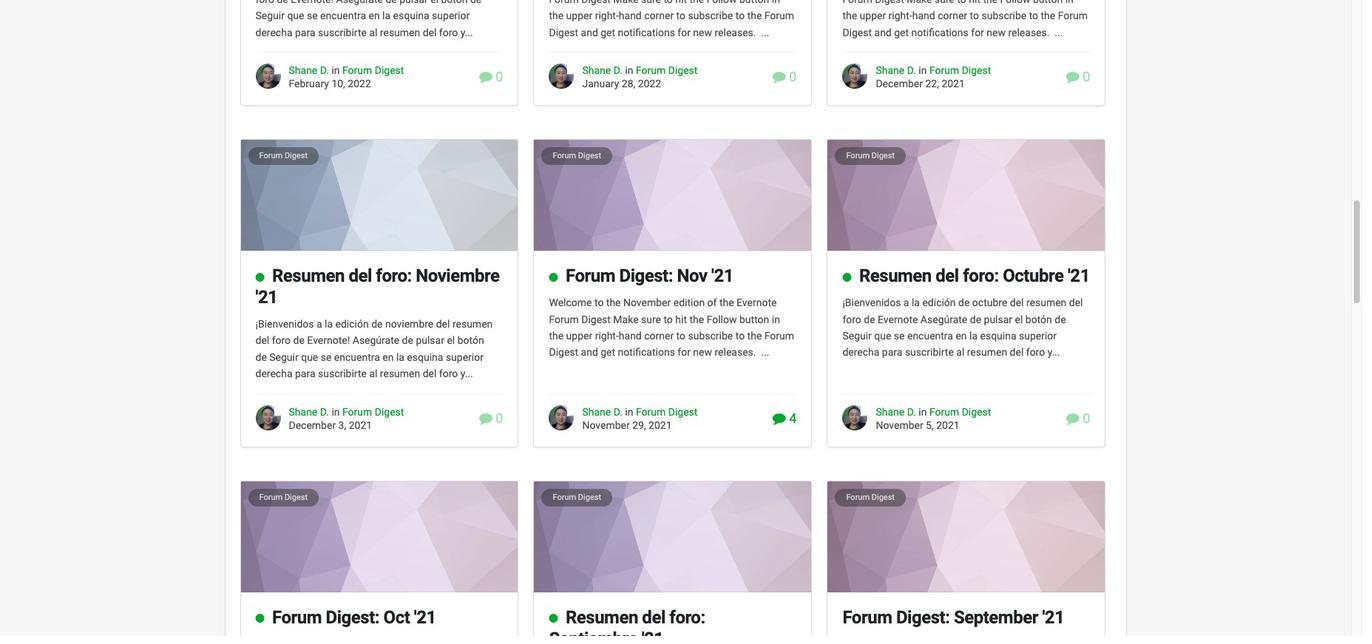 Task type: locate. For each thing, give the bounding box(es) containing it.
shane d. image
[[843, 64, 868, 89], [256, 405, 281, 430], [549, 405, 574, 430], [843, 405, 868, 430]]

se inside ¡bienvenidos a la edición de octubre del resumen del foro de evernote      asegúrate de pulsar el botón de seguir que se encuentra en la esquina superior derecha para suscribirte al resumen del foro y...
[[894, 330, 905, 342]]

al inside ¡bienvenidos a la edición de octubre del resumen del foro de evernote      asegúrate de pulsar el botón de seguir que se encuentra en la esquina superior derecha para suscribirte al resumen del foro y...
[[956, 346, 965, 358]]

1 horizontal spatial comment image
[[773, 71, 786, 84]]

1 vertical spatial el
[[447, 335, 455, 346]]

circle image for resumen del foro: octubre '21
[[843, 272, 851, 282]]

0 horizontal spatial evernote
[[737, 297, 777, 308]]

forum
[[342, 64, 372, 76], [636, 64, 666, 76], [930, 64, 959, 76], [259, 151, 283, 161], [553, 151, 576, 161], [846, 151, 870, 161], [566, 266, 615, 286], [549, 313, 579, 325], [765, 330, 794, 342], [342, 406, 372, 417], [636, 406, 666, 417], [930, 406, 959, 417], [259, 492, 283, 502], [553, 492, 576, 502], [846, 492, 870, 502], [272, 607, 322, 628], [843, 607, 892, 628]]

comment image for shane d. in forum digest february 10, 2022
[[479, 71, 492, 84]]

foro:
[[376, 266, 412, 286], [963, 266, 999, 286], [669, 607, 705, 628]]

octubre
[[972, 297, 1007, 308]]

to down "hit"
[[676, 330, 686, 342]]

1 horizontal spatial pulsar
[[984, 313, 1012, 325]]

del
[[349, 266, 372, 286], [936, 266, 959, 286], [1010, 297, 1024, 308], [1069, 297, 1083, 308], [436, 318, 450, 330], [256, 335, 269, 346], [1010, 346, 1024, 358], [423, 368, 437, 379], [642, 607, 665, 628]]

edition
[[674, 297, 705, 308]]

digest:
[[619, 266, 673, 286], [326, 607, 379, 628], [896, 607, 950, 628]]

in inside the shane d. in forum digest november 5, 2021
[[919, 406, 927, 417]]

derecha down seguir
[[843, 346, 880, 358]]

december left the 22,
[[876, 78, 923, 90]]

comment image for resumen del foro: octubre '21
[[1066, 412, 1080, 425]]

edición inside ¡bienvenidos a la edición de octubre del resumen del foro de evernote      asegúrate de pulsar el botón de seguir que se encuentra en la esquina superior derecha para suscribirte al resumen del foro y...
[[923, 297, 956, 308]]

d. inside shane d. in forum digest january 28, 2022
[[614, 64, 623, 76]]

to
[[595, 297, 604, 308], [664, 313, 673, 325], [676, 330, 686, 342], [736, 330, 745, 342]]

al up the shane d. in forum digest november 5, 2021
[[956, 346, 965, 358]]

derecha
[[843, 346, 880, 358], [256, 368, 292, 379]]

2021
[[942, 78, 965, 90], [349, 419, 372, 431], [649, 419, 672, 431], [936, 419, 960, 431]]

en
[[956, 330, 967, 342], [383, 351, 394, 363]]

2021 for resumen del foro: noviembre '21
[[349, 419, 372, 431]]

2 shane d. image from the left
[[549, 64, 574, 89]]

2021 inside "shane d. in forum digest december 3, 2021"
[[349, 419, 372, 431]]

2 horizontal spatial foro:
[[963, 266, 999, 286]]

edición
[[923, 297, 956, 308], [335, 318, 369, 330]]

november up sure
[[623, 297, 671, 308]]

1 horizontal spatial asegúrate
[[921, 313, 968, 325]]

edición inside ¡bienvenidos a la edición de noviembre del resumen del foro de evernote!      asegúrate de pulsar el botón de seguir que se encuentra en la esquina superior derecha para suscribirte al resumen del foro y...
[[335, 318, 369, 330]]

shane d. image for resumen del foro: octubre '21
[[843, 405, 868, 430]]

en down noviembre
[[383, 351, 394, 363]]

pulsar
[[984, 313, 1012, 325], [416, 335, 444, 346]]

shane d. in forum digest january 28, 2022
[[582, 64, 698, 90]]

asegúrate down noviembre
[[353, 335, 399, 346]]

'21 up of
[[711, 266, 734, 286]]

0 horizontal spatial al
[[369, 368, 377, 379]]

de
[[958, 297, 970, 308], [864, 313, 875, 325], [970, 313, 981, 325], [1055, 313, 1066, 325], [371, 318, 383, 330], [293, 335, 305, 346], [402, 335, 413, 346]]

evernote
[[737, 297, 777, 308], [878, 313, 918, 325]]

0 horizontal spatial resumen
[[272, 266, 345, 286]]

new
[[693, 346, 712, 358]]

botón inside ¡bienvenidos a la edición de noviembre del resumen del foro de evernote!      asegúrate de pulsar el botón de seguir que se encuentra en la esquina superior derecha para suscribirte al resumen del foro y...
[[458, 335, 484, 346]]

el for noviembre
[[447, 335, 455, 346]]

0 vertical spatial asegúrate
[[921, 313, 968, 325]]

0 horizontal spatial para
[[295, 368, 315, 379]]

shane d. image left 'january'
[[549, 64, 574, 89]]

el inside ¡bienvenidos a la edición de octubre del resumen del foro de evernote      asegúrate de pulsar el botón de seguir que se encuentra en la esquina superior derecha para suscribirte al resumen del foro y...
[[1015, 313, 1023, 325]]

1 vertical spatial a
[[316, 318, 322, 330]]

el down octubre
[[1015, 313, 1023, 325]]

en inside ¡bienvenidos a la edición de octubre del resumen del foro de evernote      asegúrate de pulsar el botón de seguir que se encuentra en la esquina superior derecha para suscribirte al resumen del foro y...
[[956, 330, 967, 342]]

the left "upper"
[[549, 330, 564, 342]]

resumen del foro: octubre '21 link
[[859, 266, 1090, 286]]

1 horizontal spatial 2022
[[638, 78, 661, 90]]

28,
[[622, 78, 635, 90]]

2021 right the 22,
[[942, 78, 965, 90]]

resumen up septiembre
[[566, 607, 638, 628]]

welcome to the november edition of the evernote forum digest      make sure to hit the follow button in the upper right-hand corner to subscribe to the forum digest and get notifications for new releases.       ...
[[549, 297, 794, 358]]

shane for shane d. in forum digest december 22, 2021
[[876, 64, 905, 76]]

digest: left oct
[[326, 607, 379, 628]]

evernote up the follow button
[[737, 297, 777, 308]]

0 vertical spatial se
[[894, 330, 905, 342]]

a down resumen del foro: octubre '21
[[904, 297, 909, 308]]

foro: for noviembre
[[376, 266, 412, 286]]

4
[[786, 410, 797, 426]]

para inside ¡bienvenidos a la edición de octubre del resumen del foro de evernote      asegúrate de pulsar el botón de seguir que se encuentra en la esquina superior derecha para suscribirte al resumen del foro y...
[[882, 346, 903, 358]]

0 vertical spatial y...
[[1048, 346, 1060, 358]]

29,
[[632, 419, 646, 431]]

resumen del foro: noviembre '21
[[256, 266, 500, 308]]

¡bienvenidos up de seguir que
[[256, 318, 314, 330]]

¡bienvenidos
[[843, 297, 901, 308], [256, 318, 314, 330]]

'21
[[711, 266, 734, 286], [1068, 266, 1090, 286], [256, 287, 278, 308], [414, 607, 436, 628], [1042, 607, 1065, 628], [642, 628, 664, 636]]

resumen for resumen del foro: septiembre '21
[[566, 607, 638, 628]]

digest: up sure
[[619, 266, 673, 286]]

0 vertical spatial ¡bienvenidos
[[843, 297, 901, 308]]

1 vertical spatial pulsar
[[416, 335, 444, 346]]

1 horizontal spatial para
[[882, 346, 903, 358]]

2 2022 from the left
[[638, 78, 661, 90]]

1 vertical spatial suscribirte
[[318, 368, 367, 379]]

shane d. in forum digest november 5, 2021
[[876, 406, 991, 431]]

digest: for oct
[[326, 607, 379, 628]]

sure
[[641, 313, 661, 325]]

0 horizontal spatial asegúrate
[[353, 335, 399, 346]]

forum digest link
[[342, 64, 404, 76], [636, 64, 698, 76], [930, 64, 991, 76], [259, 151, 308, 161], [553, 151, 601, 161], [846, 151, 895, 161], [342, 406, 404, 417], [636, 406, 698, 417], [930, 406, 991, 417], [259, 492, 308, 502], [553, 492, 601, 502], [846, 492, 895, 502]]

1 horizontal spatial derecha
[[843, 346, 880, 358]]

1 vertical spatial al
[[369, 368, 377, 379]]

el down noviembre
[[447, 335, 455, 346]]

0 vertical spatial botón
[[1026, 313, 1052, 325]]

1 horizontal spatial december
[[876, 78, 923, 90]]

comment image for shane d. in forum digest december 22, 2021
[[1066, 71, 1080, 84]]

0 horizontal spatial suscribirte
[[318, 368, 367, 379]]

0 horizontal spatial en
[[383, 351, 394, 363]]

1 horizontal spatial suscribirte
[[905, 346, 954, 358]]

resumen inside resumen del foro: noviembre '21
[[272, 266, 345, 286]]

shane inside the shane d. in forum digest february 10, 2022
[[289, 64, 317, 76]]

1 vertical spatial superior
[[446, 351, 484, 363]]

d. inside shane d. in forum digest december 22, 2021
[[907, 64, 916, 76]]

in for shane d. in forum digest november 5, 2021
[[919, 406, 927, 417]]

al up "shane d. in forum digest december 3, 2021"
[[369, 368, 377, 379]]

in for shane d. in forum digest december 3, 2021
[[332, 406, 340, 417]]

pulsar down noviembre
[[416, 335, 444, 346]]

shane
[[289, 64, 317, 76], [582, 64, 611, 76], [876, 64, 905, 76], [289, 406, 317, 417], [582, 406, 611, 417], [876, 406, 905, 417]]

november for resumen
[[876, 419, 923, 431]]

and
[[581, 346, 598, 358]]

botón down noviembre
[[458, 335, 484, 346]]

shane inside the shane d. in forum digest november 29, 2021
[[582, 406, 611, 417]]

al inside ¡bienvenidos a la edición de noviembre del resumen del foro de evernote!      asegúrate de pulsar el botón de seguir que se encuentra en la esquina superior derecha para suscribirte al resumen del foro y...
[[369, 368, 377, 379]]

0 vertical spatial derecha
[[843, 346, 880, 358]]

d. inside the shane d. in forum digest november 5, 2021
[[907, 406, 916, 417]]

the up make
[[606, 297, 621, 308]]

asegúrate inside ¡bienvenidos a la edición de octubre del resumen del foro de evernote      asegúrate de pulsar el botón de seguir que se encuentra en la esquina superior derecha para suscribirte al resumen del foro y...
[[921, 313, 968, 325]]

1 horizontal spatial a
[[904, 297, 909, 308]]

0 vertical spatial para
[[882, 346, 903, 358]]

in inside shane d. in forum digest december 22, 2021
[[919, 64, 927, 76]]

suscribirte up the shane d. in forum digest november 5, 2021
[[905, 346, 954, 358]]

1 vertical spatial y...
[[461, 368, 473, 379]]

2022 right 10,
[[348, 78, 371, 90]]

superior inside ¡bienvenidos a la edición de noviembre del resumen del foro de evernote!      asegúrate de pulsar el botón de seguir que se encuentra en la esquina superior derecha para suscribirte al resumen del foro y...
[[446, 351, 484, 363]]

december inside shane d. in forum digest december 22, 2021
[[876, 78, 923, 90]]

noviembre
[[416, 266, 500, 286]]

1 horizontal spatial shane d. image
[[549, 64, 574, 89]]

0 vertical spatial al
[[956, 346, 965, 358]]

al
[[956, 346, 965, 358], [369, 368, 377, 379]]

for
[[678, 346, 691, 358]]

1 vertical spatial para
[[295, 368, 315, 379]]

el inside ¡bienvenidos a la edición de noviembre del resumen del foro de evernote!      asegúrate de pulsar el botón de seguir que se encuentra en la esquina superior derecha para suscribirte al resumen del foro y...
[[447, 335, 455, 346]]

1 vertical spatial ¡bienvenidos
[[256, 318, 314, 330]]

1 horizontal spatial esquina
[[980, 330, 1017, 342]]

a for resumen del foro: octubre '21
[[904, 297, 909, 308]]

resumen del foro: noviembre '21 link
[[256, 266, 500, 308]]

y... inside ¡bienvenidos a la edición de octubre del resumen del foro de evernote      asegúrate de pulsar el botón de seguir que se encuentra en la esquina superior derecha para suscribirte al resumen del foro y...
[[1048, 346, 1060, 358]]

d. for 29,
[[614, 406, 623, 417]]

1 vertical spatial asegúrate
[[353, 335, 399, 346]]

1 horizontal spatial en
[[956, 330, 967, 342]]

in up 28,
[[625, 64, 633, 76]]

0 horizontal spatial botón
[[458, 335, 484, 346]]

the
[[606, 297, 621, 308], [719, 297, 734, 308], [549, 330, 564, 342], [747, 330, 762, 342]]

1 vertical spatial edición
[[335, 318, 369, 330]]

esquina
[[980, 330, 1017, 342], [407, 351, 443, 363]]

d. inside the shane d. in forum digest november 29, 2021
[[614, 406, 623, 417]]

0 vertical spatial suscribirte
[[905, 346, 954, 358]]

pulsar for noviembre
[[416, 335, 444, 346]]

in inside "shane d. in forum digest december 3, 2021"
[[332, 406, 340, 417]]

digest inside the shane d. in forum digest february 10, 2022
[[375, 64, 404, 76]]

la up evernote!
[[325, 318, 333, 330]]

forum digest: september '21
[[843, 607, 1065, 628]]

seguir
[[843, 330, 872, 342]]

shane d. image left february
[[256, 64, 281, 89]]

0 horizontal spatial se
[[321, 351, 332, 363]]

november left the 5,
[[876, 419, 923, 431]]

in up the 22,
[[919, 64, 927, 76]]

hand
[[619, 330, 642, 342]]

shane for shane d. in forum digest december 3, 2021
[[289, 406, 317, 417]]

0 horizontal spatial derecha
[[256, 368, 292, 379]]

in inside the shane d. in forum digest february 10, 2022
[[332, 64, 340, 76]]

'21 up de seguir que
[[256, 287, 278, 308]]

encuentra down evernote!
[[334, 351, 380, 363]]

edición down resumen del foro: octubre '21
[[923, 297, 956, 308]]

0 horizontal spatial a
[[316, 318, 322, 330]]

se right que
[[894, 330, 905, 342]]

in up '29,' on the bottom
[[625, 406, 633, 417]]

1 vertical spatial derecha
[[256, 368, 292, 379]]

0 horizontal spatial december
[[289, 419, 336, 431]]

1 horizontal spatial digest:
[[619, 266, 673, 286]]

el
[[1015, 313, 1023, 325], [447, 335, 455, 346]]

botón inside ¡bienvenidos a la edición de octubre del resumen del foro de evernote      asegúrate de pulsar el botón de seguir que se encuentra en la esquina superior derecha para suscribirte al resumen del foro y...
[[1026, 313, 1052, 325]]

in up 3,
[[332, 406, 340, 417]]

resumen inside resumen del foro: septiembre '21
[[566, 607, 638, 628]]

0 vertical spatial el
[[1015, 313, 1023, 325]]

asegúrate for octubre
[[921, 313, 968, 325]]

2022 for january 28, 2022
[[638, 78, 661, 90]]

november inside the shane d. in forum digest november 5, 2021
[[876, 419, 923, 431]]

pulsar inside ¡bienvenidos a la edición de noviembre del resumen del foro de evernote!      asegúrate de pulsar el botón de seguir que se encuentra en la esquina superior derecha para suscribirte al resumen del foro y...
[[416, 335, 444, 346]]

0 horizontal spatial shane d. image
[[256, 64, 281, 89]]

0 horizontal spatial comment image
[[479, 412, 492, 425]]

oct
[[383, 607, 410, 628]]

december inside "shane d. in forum digest december 3, 2021"
[[289, 419, 336, 431]]

comment image inside 4 link
[[773, 412, 786, 425]]

in up the 5,
[[919, 406, 927, 417]]

1 vertical spatial encuentra
[[334, 351, 380, 363]]

shane d. image
[[256, 64, 281, 89], [549, 64, 574, 89]]

nov
[[677, 266, 707, 286]]

0 horizontal spatial edición
[[335, 318, 369, 330]]

circle image for forum digest: oct '21
[[256, 613, 264, 624]]

0 link for shane d. in forum digest january 28, 2022
[[773, 69, 797, 85]]

november left '29,' on the bottom
[[582, 419, 630, 431]]

1 horizontal spatial ¡bienvenidos
[[843, 297, 901, 308]]

edición for octubre
[[923, 297, 956, 308]]

d. for 28,
[[614, 64, 623, 76]]

0 link for shane d. in forum digest december 3, 2021
[[479, 410, 503, 426]]

december left 3,
[[289, 419, 336, 431]]

2021 right the 5,
[[936, 419, 960, 431]]

d. inside the shane d. in forum digest february 10, 2022
[[320, 64, 329, 76]]

forum inside the shane d. in forum digest november 5, 2021
[[930, 406, 959, 417]]

0 vertical spatial superior
[[1019, 330, 1057, 342]]

0 horizontal spatial ¡bienvenidos
[[256, 318, 314, 330]]

comment image
[[773, 71, 786, 84], [479, 412, 492, 425], [1066, 412, 1080, 425]]

in
[[332, 64, 340, 76], [625, 64, 633, 76], [919, 64, 927, 76], [772, 313, 780, 325], [332, 406, 340, 417], [625, 406, 633, 417], [919, 406, 927, 417]]

botón for octubre
[[1026, 313, 1052, 325]]

1 vertical spatial december
[[289, 419, 336, 431]]

2022 inside shane d. in forum digest january 28, 2022
[[638, 78, 661, 90]]

0 horizontal spatial digest:
[[326, 607, 379, 628]]

0 link for shane d. in forum digest december 22, 2021
[[1066, 69, 1090, 85]]

resumen
[[272, 266, 345, 286], [859, 266, 932, 286], [566, 607, 638, 628]]

november inside the shane d. in forum digest november 29, 2021
[[582, 419, 630, 431]]

2021 inside the shane d. in forum digest november 29, 2021
[[649, 419, 672, 431]]

resumen
[[1026, 297, 1067, 308], [453, 318, 493, 330], [967, 346, 1007, 358], [380, 368, 420, 379]]

para down que
[[882, 346, 903, 358]]

suscribirte
[[905, 346, 954, 358], [318, 368, 367, 379]]

1 horizontal spatial comment image
[[773, 412, 786, 425]]

in right the follow button
[[772, 313, 780, 325]]

0 horizontal spatial foro:
[[376, 266, 412, 286]]

¡bienvenidos inside ¡bienvenidos a la edición de octubre del resumen del foro de evernote      asegúrate de pulsar el botón de seguir que se encuentra en la esquina superior derecha para suscribirte al resumen del foro y...
[[843, 297, 901, 308]]

resumen up evernote!
[[272, 266, 345, 286]]

0 vertical spatial esquina
[[980, 330, 1017, 342]]

0 vertical spatial encuentra
[[907, 330, 953, 342]]

2022 right 28,
[[638, 78, 661, 90]]

0 vertical spatial en
[[956, 330, 967, 342]]

digest: for nov
[[619, 266, 673, 286]]

2 horizontal spatial digest:
[[896, 607, 950, 628]]

2021 inside shane d. in forum digest december 22, 2021
[[942, 78, 965, 90]]

shane inside the shane d. in forum digest november 5, 2021
[[876, 406, 905, 417]]

2 horizontal spatial resumen
[[859, 266, 932, 286]]

2 horizontal spatial comment image
[[1066, 412, 1080, 425]]

asegúrate down resumen del foro: octubre '21
[[921, 313, 968, 325]]

se
[[894, 330, 905, 342], [321, 351, 332, 363]]

comment image
[[479, 71, 492, 84], [1066, 71, 1080, 84], [773, 412, 786, 425]]

digest: left september
[[896, 607, 950, 628]]

d. inside "shane d. in forum digest december 3, 2021"
[[320, 406, 329, 417]]

shane inside shane d. in forum digest december 22, 2021
[[876, 64, 905, 76]]

asegúrate inside ¡bienvenidos a la edición de noviembre del resumen del foro de evernote!      asegúrate de pulsar el botón de seguir que se encuentra en la esquina superior derecha para suscribirte al resumen del foro y...
[[353, 335, 399, 346]]

evernote inside welcome to the november edition of the evernote forum digest      make sure to hit the follow button in the upper right-hand corner to subscribe to the forum digest and get notifications for new releases.       ...
[[737, 297, 777, 308]]

a inside ¡bienvenidos a la edición de noviembre del resumen del foro de evernote!      asegúrate de pulsar el botón de seguir que se encuentra en la esquina superior derecha para suscribirte al resumen del foro y...
[[316, 318, 322, 330]]

shane d. image for january 28, 2022
[[549, 64, 574, 89]]

y... inside ¡bienvenidos a la edición de noviembre del resumen del foro de evernote!      asegúrate de pulsar el botón de seguir que se encuentra en la esquina superior derecha para suscribirte al resumen del foro y...
[[461, 368, 473, 379]]

superior inside ¡bienvenidos a la edición de octubre del resumen del foro de evernote      asegúrate de pulsar el botón de seguir que se encuentra en la esquina superior derecha para suscribirte al resumen del foro y...
[[1019, 330, 1057, 342]]

derecha down de seguir que
[[256, 368, 292, 379]]

shane d. link
[[289, 64, 329, 76], [582, 64, 623, 76], [876, 64, 916, 76], [289, 406, 329, 417], [582, 406, 623, 417], [876, 406, 916, 417]]

1 vertical spatial en
[[383, 351, 394, 363]]

a up evernote!
[[316, 318, 322, 330]]

22,
[[926, 78, 939, 90]]

encuentra inside ¡bienvenidos a la edición de octubre del resumen del foro de evernote      asegúrate de pulsar el botón de seguir que se encuentra en la esquina superior derecha para suscribirte al resumen del foro y...
[[907, 330, 953, 342]]

1 vertical spatial se
[[321, 351, 332, 363]]

1 2022 from the left
[[348, 78, 371, 90]]

november
[[623, 297, 671, 308], [582, 419, 630, 431], [876, 419, 923, 431]]

derecha inside ¡bienvenidos a la edición de noviembre del resumen del foro de evernote!      asegúrate de pulsar el botón de seguir que se encuentra en la esquina superior derecha para suscribirte al resumen del foro y...
[[256, 368, 292, 379]]

foro: inside resumen del foro: septiembre '21
[[669, 607, 705, 628]]

forum inside the shane d. in forum digest november 29, 2021
[[636, 406, 666, 417]]

0 horizontal spatial encuentra
[[334, 351, 380, 363]]

pulsar inside ¡bienvenidos a la edición de octubre del resumen del foro de evernote      asegúrate de pulsar el botón de seguir que se encuentra en la esquina superior derecha para suscribirte al resumen del foro y...
[[984, 313, 1012, 325]]

encuentra right que
[[907, 330, 953, 342]]

1 horizontal spatial edición
[[923, 297, 956, 308]]

2021 right 3,
[[349, 419, 372, 431]]

in inside shane d. in forum digest january 28, 2022
[[625, 64, 633, 76]]

pulsar down octubre
[[984, 313, 1012, 325]]

digest inside "shane d. in forum digest december 3, 2021"
[[375, 406, 404, 417]]

¡bienvenidos for resumen del foro: noviembre '21
[[256, 318, 314, 330]]

d.
[[320, 64, 329, 76], [614, 64, 623, 76], [907, 64, 916, 76], [320, 406, 329, 417], [614, 406, 623, 417], [907, 406, 916, 417]]

a inside ¡bienvenidos a la edición de octubre del resumen del foro de evernote      asegúrate de pulsar el botón de seguir que se encuentra en la esquina superior derecha para suscribirte al resumen del foro y...
[[904, 297, 909, 308]]

1 horizontal spatial encuentra
[[907, 330, 953, 342]]

y...
[[1048, 346, 1060, 358], [461, 368, 473, 379]]

0 horizontal spatial superior
[[446, 351, 484, 363]]

resumen del foro: octubre '21
[[859, 266, 1090, 286]]

the up releases.
[[747, 330, 762, 342]]

circle image
[[256, 272, 264, 282], [549, 272, 558, 282], [843, 272, 851, 282], [256, 613, 264, 624], [549, 613, 558, 624]]

1 vertical spatial botón
[[458, 335, 484, 346]]

shane inside shane d. in forum digest january 28, 2022
[[582, 64, 611, 76]]

1 horizontal spatial y...
[[1048, 346, 1060, 358]]

botón
[[1026, 313, 1052, 325], [458, 335, 484, 346]]

1 horizontal spatial al
[[956, 346, 965, 358]]

december
[[876, 78, 923, 90], [289, 419, 336, 431]]

corner
[[644, 330, 674, 342]]

para down de seguir que
[[295, 368, 315, 379]]

2 horizontal spatial comment image
[[1066, 71, 1080, 84]]

2022 inside the shane d. in forum digest february 10, 2022
[[348, 78, 371, 90]]

1 horizontal spatial botón
[[1026, 313, 1052, 325]]

edición up evernote!
[[335, 318, 369, 330]]

0 horizontal spatial 2022
[[348, 78, 371, 90]]

november inside welcome to the november edition of the evernote forum digest      make sure to hit the follow button in the upper right-hand corner to subscribe to the forum digest and get notifications for new releases.       ...
[[623, 297, 671, 308]]

forum digest
[[259, 151, 308, 161], [553, 151, 601, 161], [846, 151, 895, 161], [259, 492, 308, 502], [553, 492, 601, 502], [846, 492, 895, 502]]

'21 right oct
[[414, 607, 436, 628]]

5,
[[926, 419, 934, 431]]

0 vertical spatial edición
[[923, 297, 956, 308]]

resumen up que
[[859, 266, 932, 286]]

shane d. image for resumen del foro: noviembre '21
[[256, 405, 281, 430]]

in up 10,
[[332, 64, 340, 76]]

para
[[882, 346, 903, 358], [295, 368, 315, 379]]

0 vertical spatial december
[[876, 78, 923, 90]]

1 shane d. image from the left
[[256, 64, 281, 89]]

to right welcome
[[595, 297, 604, 308]]

0 horizontal spatial pulsar
[[416, 335, 444, 346]]

evernote up que
[[878, 313, 918, 325]]

1 vertical spatial evernote
[[878, 313, 918, 325]]

0 vertical spatial evernote
[[737, 297, 777, 308]]

0 link for shane d. in forum digest november 5, 2021
[[1066, 410, 1090, 426]]

1 horizontal spatial el
[[1015, 313, 1023, 325]]

¡bienvenidos up que
[[843, 297, 901, 308]]

la down resumen del foro: octubre '21 link
[[912, 297, 920, 308]]

0 horizontal spatial el
[[447, 335, 455, 346]]

february
[[289, 78, 329, 90]]

1 vertical spatial esquina
[[407, 351, 443, 363]]

botón down octubre
[[1026, 313, 1052, 325]]

esquina down noviembre
[[407, 351, 443, 363]]

2022
[[348, 78, 371, 90], [638, 78, 661, 90]]

suscribirte down evernote!
[[318, 368, 367, 379]]

2022 for february 10, 2022
[[348, 78, 371, 90]]

¡bienvenidos inside ¡bienvenidos a la edición de noviembre del resumen del foro de evernote!      asegúrate de pulsar el botón de seguir que se encuentra en la esquina superior derecha para suscribirte al resumen del foro y...
[[256, 318, 314, 330]]

esquina down octubre
[[980, 330, 1017, 342]]

in inside the shane d. in forum digest november 29, 2021
[[625, 406, 633, 417]]

hit
[[675, 313, 687, 325]]

1 horizontal spatial resumen
[[566, 607, 638, 628]]

0 link
[[479, 69, 503, 85], [773, 69, 797, 85], [1066, 69, 1090, 85], [479, 410, 503, 426], [1066, 410, 1090, 426]]

0 vertical spatial a
[[904, 297, 909, 308]]

0 horizontal spatial comment image
[[479, 71, 492, 84]]

1 horizontal spatial evernote
[[878, 313, 918, 325]]

0 horizontal spatial esquina
[[407, 351, 443, 363]]

suscribirte inside ¡bienvenidos a la edición de noviembre del resumen del foro de evernote!      asegúrate de pulsar el botón de seguir que se encuentra en la esquina superior derecha para suscribirte al resumen del foro y...
[[318, 368, 367, 379]]

2021 inside the shane d. in forum digest november 5, 2021
[[936, 419, 960, 431]]

0 horizontal spatial y...
[[461, 368, 473, 379]]

se down evernote!
[[321, 351, 332, 363]]

2021 for resumen del foro: octubre '21
[[936, 419, 960, 431]]

encuentra
[[907, 330, 953, 342], [334, 351, 380, 363]]

shane for shane d. in forum digest february 10, 2022
[[289, 64, 317, 76]]

d. for 3,
[[320, 406, 329, 417]]

1 horizontal spatial foro:
[[669, 607, 705, 628]]

a
[[904, 297, 909, 308], [316, 318, 322, 330]]

d. for 10,
[[320, 64, 329, 76]]

shane d. link for shane d. in forum digest december 22, 2021
[[876, 64, 916, 76]]

digest inside the shane d. in forum digest november 29, 2021
[[668, 406, 698, 417]]

'21 right septiembre
[[642, 628, 664, 636]]

en down resumen del foro: octubre '21
[[956, 330, 967, 342]]

'21 right octubre
[[1068, 266, 1090, 286]]

0
[[492, 69, 503, 85], [786, 69, 797, 85], [1080, 69, 1090, 85], [492, 410, 503, 426], [1080, 410, 1090, 426]]

shane inside "shane d. in forum digest december 3, 2021"
[[289, 406, 317, 417]]

digest
[[375, 64, 404, 76], [668, 64, 698, 76], [962, 64, 991, 76], [285, 151, 308, 161], [578, 151, 601, 161], [872, 151, 895, 161], [581, 313, 611, 325], [549, 346, 578, 358], [375, 406, 404, 417], [668, 406, 698, 417], [962, 406, 991, 417], [285, 492, 308, 502], [578, 492, 601, 502], [872, 492, 895, 502]]

shane d. link for shane d. in forum digest november 5, 2021
[[876, 406, 916, 417]]

la
[[912, 297, 920, 308], [325, 318, 333, 330], [970, 330, 978, 342], [396, 351, 404, 363]]

asegúrate
[[921, 313, 968, 325], [353, 335, 399, 346]]

1 horizontal spatial superior
[[1019, 330, 1057, 342]]

foro: inside resumen del foro: noviembre '21
[[376, 266, 412, 286]]

1 horizontal spatial se
[[894, 330, 905, 342]]

de seguir que
[[256, 351, 318, 363]]

2021 right '29,' on the bottom
[[649, 419, 672, 431]]

0 vertical spatial pulsar
[[984, 313, 1012, 325]]



Task type: describe. For each thing, give the bounding box(es) containing it.
septiembre
[[549, 628, 638, 636]]

shane d. link for shane d. in forum digest february 10, 2022
[[289, 64, 329, 76]]

noviembre
[[385, 318, 434, 330]]

del inside resumen del foro: noviembre '21
[[349, 266, 372, 286]]

shane d. in forum digest december 3, 2021
[[289, 406, 404, 431]]

shane d. image for forum digest: nov '21
[[549, 405, 574, 430]]

4 link
[[773, 410, 797, 426]]

shane d. in forum digest february 10, 2022
[[289, 64, 404, 90]]

forum inside shane d. in forum digest december 22, 2021
[[930, 64, 959, 76]]

la down octubre
[[970, 330, 978, 342]]

'21 inside resumen del foro: septiembre '21
[[642, 628, 664, 636]]

0 for shane d. in forum digest january 28, 2022
[[786, 69, 797, 85]]

forum inside shane d. in forum digest january 28, 2022
[[636, 64, 666, 76]]

december for december 3, 2021
[[289, 419, 336, 431]]

forum inside "shane d. in forum digest december 3, 2021"
[[342, 406, 372, 417]]

shane for shane d. in forum digest january 28, 2022
[[582, 64, 611, 76]]

december for december 22, 2021
[[876, 78, 923, 90]]

in for shane d. in forum digest february 10, 2022
[[332, 64, 340, 76]]

edición for noviembre
[[335, 318, 369, 330]]

0 for shane d. in forum digest december 22, 2021
[[1080, 69, 1090, 85]]

0 for shane d. in forum digest november 5, 2021
[[1080, 410, 1090, 426]]

right-
[[595, 330, 619, 342]]

0 for shane d. in forum digest february 10, 2022
[[492, 69, 503, 85]]

comment image for resumen del foro: noviembre '21
[[479, 412, 492, 425]]

november for forum
[[582, 419, 630, 431]]

shane d. in forum digest december 22, 2021
[[876, 64, 991, 90]]

evernote!
[[307, 335, 350, 346]]

foro: for septiembre
[[669, 607, 705, 628]]

in for shane d. in forum digest december 22, 2021
[[919, 64, 927, 76]]

3,
[[338, 419, 346, 431]]

asegúrate for noviembre
[[353, 335, 399, 346]]

shane d. link for shane d. in forum digest january 28, 2022
[[582, 64, 623, 76]]

releases.
[[715, 346, 756, 358]]

que
[[874, 330, 891, 342]]

september
[[954, 607, 1038, 628]]

subscribe
[[688, 330, 733, 342]]

circle image for forum digest: nov '21
[[549, 272, 558, 282]]

para inside ¡bienvenidos a la edición de noviembre del resumen del foro de evernote!      asegúrate de pulsar el botón de seguir que se encuentra en la esquina superior derecha para suscribirte al resumen del foro y...
[[295, 368, 315, 379]]

shane d. image for february 10, 2022
[[256, 64, 281, 89]]

circle image for resumen del foro: septiembre '21
[[549, 613, 558, 624]]

shane for shane d. in forum digest november 5, 2021
[[876, 406, 905, 417]]

esquina inside ¡bienvenidos a la edición de noviembre del resumen del foro de evernote!      asegúrate de pulsar el botón de seguir que se encuentra en la esquina superior derecha para suscribirte al resumen del foro y...
[[407, 351, 443, 363]]

0 link for shane d. in forum digest february 10, 2022
[[479, 69, 503, 85]]

forum inside the shane d. in forum digest february 10, 2022
[[342, 64, 372, 76]]

d. for 5,
[[907, 406, 916, 417]]

in for shane d. in forum digest november 29, 2021
[[625, 406, 633, 417]]

encuentra inside ¡bienvenidos a la edición de noviembre del resumen del foro de evernote!      asegúrate de pulsar el botón de seguir que se encuentra en la esquina superior derecha para suscribirte al resumen del foro y...
[[334, 351, 380, 363]]

shane d. link for shane d. in forum digest december 3, 2021
[[289, 406, 329, 417]]

circle image for resumen del foro: noviembre '21
[[256, 272, 264, 282]]

pulsar for octubre
[[984, 313, 1012, 325]]

¡bienvenidos a la edición de octubre del resumen del foro de evernote      asegúrate de pulsar el botón de seguir que se encuentra en la esquina superior derecha para suscribirte al resumen del foro y...
[[843, 297, 1083, 358]]

se inside ¡bienvenidos a la edición de noviembre del resumen del foro de evernote!      asegúrate de pulsar el botón de seguir que se encuentra en la esquina superior derecha para suscribirte al resumen del foro y...
[[321, 351, 332, 363]]

resumen for resumen del foro: noviembre '21
[[272, 266, 345, 286]]

digest inside shane d. in forum digest december 22, 2021
[[962, 64, 991, 76]]

get
[[601, 346, 615, 358]]

¡bienvenidos a la edición de noviembre del resumen del foro de evernote!      asegúrate de pulsar el botón de seguir que se encuentra en la esquina superior derecha para suscribirte al resumen del foro y...
[[256, 318, 493, 379]]

forum digest: september '21 link
[[843, 607, 1065, 628]]

botón for noviembre
[[458, 335, 484, 346]]

make
[[613, 313, 639, 325]]

forum digest: nov '21
[[566, 266, 734, 286]]

the follow button
[[690, 313, 769, 325]]

forum digest: oct '21
[[272, 607, 436, 628]]

january
[[582, 78, 619, 90]]

welcome
[[549, 297, 592, 308]]

resumen del foro: septiembre '21
[[549, 607, 705, 636]]

digest: for september
[[896, 607, 950, 628]]

the right of
[[719, 297, 734, 308]]

'21 inside resumen del foro: noviembre '21
[[256, 287, 278, 308]]

0 for shane d. in forum digest december 3, 2021
[[492, 410, 503, 426]]

a for resumen del foro: noviembre '21
[[316, 318, 322, 330]]

10,
[[332, 78, 345, 90]]

resumen del foro: septiembre '21 link
[[549, 607, 705, 636]]

suscribirte inside ¡bienvenidos a la edición de octubre del resumen del foro de evernote      asegúrate de pulsar el botón de seguir que se encuentra en la esquina superior derecha para suscribirte al resumen del foro y...
[[905, 346, 954, 358]]

to up releases.
[[736, 330, 745, 342]]

digest inside the shane d. in forum digest november 5, 2021
[[962, 406, 991, 417]]

resumen for resumen del foro: octubre '21
[[859, 266, 932, 286]]

shane for shane d. in forum digest november 29, 2021
[[582, 406, 611, 417]]

digest inside shane d. in forum digest january 28, 2022
[[668, 64, 698, 76]]

to left "hit"
[[664, 313, 673, 325]]

evernote inside ¡bienvenidos a la edición de octubre del resumen del foro de evernote      asegúrate de pulsar el botón de seguir que se encuentra en la esquina superior derecha para suscribirte al resumen del foro y...
[[878, 313, 918, 325]]

¡bienvenidos for resumen del foro: octubre '21
[[843, 297, 901, 308]]

derecha inside ¡bienvenidos a la edición de octubre del resumen del foro de evernote      asegúrate de pulsar el botón de seguir que se encuentra en la esquina superior derecha para suscribirte al resumen del foro y...
[[843, 346, 880, 358]]

octubre
[[1003, 266, 1064, 286]]

del inside resumen del foro: septiembre '21
[[642, 607, 665, 628]]

foro: for octubre
[[963, 266, 999, 286]]

forum digest: nov '21 link
[[566, 266, 734, 286]]

upper
[[566, 330, 593, 342]]

'21 right september
[[1042, 607, 1065, 628]]

shane d. link for shane d. in forum digest november 29, 2021
[[582, 406, 623, 417]]

in for shane d. in forum digest january 28, 2022
[[625, 64, 633, 76]]

la down noviembre
[[396, 351, 404, 363]]

shane d. in forum digest november 29, 2021
[[582, 406, 698, 431]]

of
[[707, 297, 717, 308]]

forum digest: oct '21 link
[[272, 607, 436, 628]]

2021 for forum digest: nov '21
[[649, 419, 672, 431]]

en inside ¡bienvenidos a la edición de noviembre del resumen del foro de evernote!      asegúrate de pulsar el botón de seguir que se encuentra en la esquina superior derecha para suscribirte al resumen del foro y...
[[383, 351, 394, 363]]

in inside welcome to the november edition of the evernote forum digest      make sure to hit the follow button in the upper right-hand corner to subscribe to the forum digest and get notifications for new releases.       ...
[[772, 313, 780, 325]]

comment image for shane d. in forum digest november 29, 2021
[[773, 412, 786, 425]]

esquina inside ¡bienvenidos a la edición de octubre del resumen del foro de evernote      asegúrate de pulsar el botón de seguir que se encuentra en la esquina superior derecha para suscribirte al resumen del foro y...
[[980, 330, 1017, 342]]

el for octubre
[[1015, 313, 1023, 325]]

notifications
[[618, 346, 675, 358]]

d. for 22,
[[907, 64, 916, 76]]



Task type: vqa. For each thing, say whether or not it's contained in the screenshot.
the bottommost By PinkElephant ,
no



